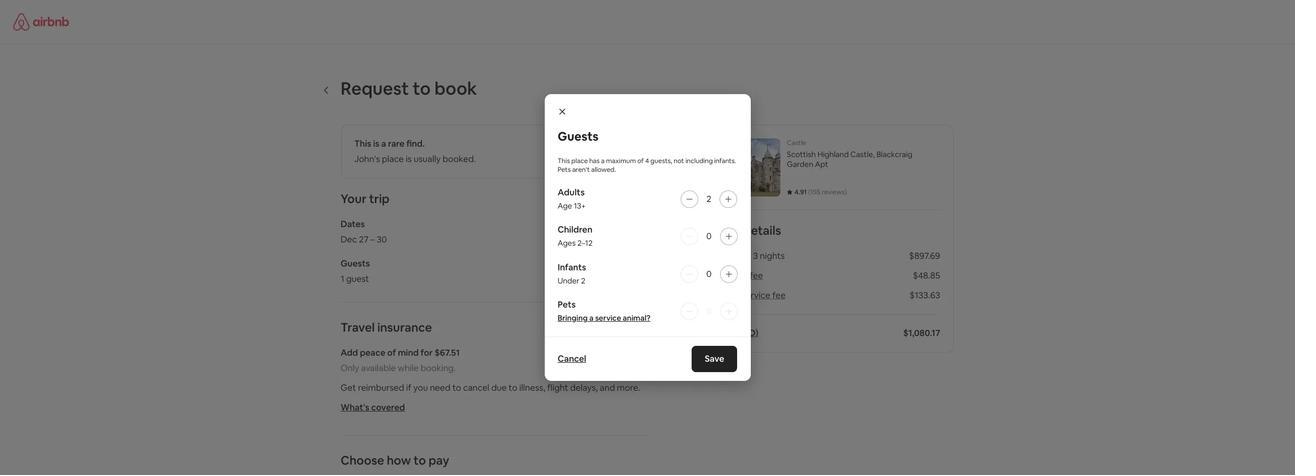Task type: vqa. For each thing, say whether or not it's contained in the screenshot.
topmost This
yes



Task type: locate. For each thing, give the bounding box(es) containing it.
pets left aren't in the top left of the page
[[558, 166, 571, 175]]

of inside this place has a maximum of 4 guests, not including infants. pets aren't allowed.
[[637, 157, 644, 166]]

0 vertical spatial fee
[[750, 270, 763, 282]]

0 vertical spatial guests
[[558, 129, 599, 144]]

1 vertical spatial 0
[[706, 268, 712, 280]]

fee down 3
[[750, 270, 763, 282]]

details
[[743, 223, 781, 238]]

4.91
[[795, 188, 807, 197]]

0 horizontal spatial is
[[373, 138, 379, 150]]

2 right under
[[581, 276, 585, 286]]

2 pets from the top
[[558, 299, 576, 311]]

fee
[[750, 270, 763, 282], [772, 290, 786, 301]]

dates
[[341, 219, 365, 230]]

0 horizontal spatial place
[[382, 153, 404, 165]]

1 horizontal spatial guests
[[558, 129, 599, 144]]

fee down the nights
[[772, 290, 786, 301]]

to
[[413, 77, 431, 100], [452, 383, 461, 394], [509, 383, 517, 394], [414, 453, 426, 469]]

1 pets from the top
[[558, 166, 571, 175]]

is up the 'john's'
[[373, 138, 379, 150]]

infants under 2
[[558, 262, 586, 286]]

0 horizontal spatial service
[[595, 313, 621, 323]]

your
[[341, 191, 367, 207]]

dec
[[341, 234, 357, 246]]

this up the 'john's'
[[354, 138, 371, 150]]

place down rare
[[382, 153, 404, 165]]

need
[[430, 383, 451, 394]]

booked.
[[443, 153, 476, 165]]

you
[[413, 383, 428, 394]]

guests for guests
[[558, 129, 599, 144]]

1 horizontal spatial of
[[637, 157, 644, 166]]

flight
[[547, 383, 568, 394]]

27
[[359, 234, 369, 246]]

animal?
[[623, 313, 651, 323]]

3 0 from the top
[[706, 306, 712, 317]]

place
[[382, 153, 404, 165], [571, 157, 588, 166]]

this
[[354, 138, 371, 150], [558, 157, 570, 166]]

delays,
[[570, 383, 598, 394]]

$299.23 x 3 nights
[[712, 250, 785, 262]]

guests up 'guest' at the left bottom of page
[[341, 258, 370, 270]]

3 group from the top
[[558, 262, 737, 286]]

1 horizontal spatial 2
[[706, 194, 711, 205]]

this is a rare find. john's place is usually booked.
[[354, 138, 476, 165]]

this for this is a rare find. john's place is usually booked.
[[354, 138, 371, 150]]

cleaning fee
[[712, 270, 763, 282]]

of left 'mind'
[[387, 347, 396, 359]]

30
[[377, 234, 387, 246]]

0 horizontal spatial guests
[[341, 258, 370, 270]]

pets inside the pets bringing a service animal?
[[558, 299, 576, 311]]

1 group from the top
[[558, 187, 737, 212]]

1 vertical spatial service
[[595, 313, 621, 323]]

nights
[[760, 250, 785, 262]]

what's covered
[[341, 402, 405, 414]]

service down cleaning fee button
[[742, 290, 770, 301]]

airbnb
[[712, 290, 740, 301]]

1 horizontal spatial is
[[406, 153, 412, 165]]

1 vertical spatial pets
[[558, 299, 576, 311]]

including
[[686, 157, 713, 166]]

apt
[[815, 159, 828, 169]]

guests
[[558, 129, 599, 144], [341, 258, 370, 270]]

2 vertical spatial a
[[589, 313, 594, 323]]

0 vertical spatial of
[[637, 157, 644, 166]]

not
[[674, 157, 684, 166]]

highland
[[818, 150, 849, 159]]

1 vertical spatial a
[[601, 157, 605, 166]]

a inside the pets bringing a service animal?
[[589, 313, 594, 323]]

this inside 'this is a rare find. john's place is usually booked.'
[[354, 138, 371, 150]]

children ages 2–12
[[558, 224, 593, 249]]

0 vertical spatial 0
[[706, 231, 712, 243]]

back image
[[322, 86, 331, 95]]

this for this place has a maximum of 4 guests, not including infants. pets aren't allowed.
[[558, 157, 570, 166]]

choose
[[341, 453, 384, 469]]

a left rare
[[381, 138, 386, 150]]

1 vertical spatial 2
[[581, 276, 585, 286]]

of
[[637, 157, 644, 166], [387, 347, 396, 359]]

0 vertical spatial a
[[381, 138, 386, 150]]

group containing infants
[[558, 262, 737, 286]]

to right need
[[452, 383, 461, 394]]

4 group from the top
[[558, 299, 737, 324]]

1 vertical spatial fee
[[772, 290, 786, 301]]

travel insurance
[[341, 320, 432, 335]]

a inside 'this is a rare find. john's place is usually booked.'
[[381, 138, 386, 150]]

guests up has
[[558, 129, 599, 144]]

1 horizontal spatial a
[[589, 313, 594, 323]]

2 vertical spatial 0
[[706, 306, 712, 317]]

0 vertical spatial this
[[354, 138, 371, 150]]

to right due
[[509, 383, 517, 394]]

1 horizontal spatial place
[[571, 157, 588, 166]]

due
[[491, 383, 507, 394]]

your trip
[[341, 191, 389, 207]]

a
[[381, 138, 386, 150], [601, 157, 605, 166], [589, 313, 594, 323]]

infants.
[[714, 157, 736, 166]]

adults age 13+
[[558, 187, 586, 211]]

a right 'bringing'
[[589, 313, 594, 323]]

0 for children
[[706, 231, 712, 243]]

(usd) button
[[735, 328, 758, 339]]

1 0 from the top
[[706, 231, 712, 243]]

choose how to pay
[[341, 453, 449, 469]]

2 horizontal spatial a
[[601, 157, 605, 166]]

155
[[810, 188, 820, 197]]

this place has a maximum of 4 guests, not including infants. pets aren't allowed.
[[558, 157, 736, 175]]

a for this
[[381, 138, 386, 150]]

1 vertical spatial this
[[558, 157, 570, 166]]

1 vertical spatial of
[[387, 347, 396, 359]]

1 horizontal spatial service
[[742, 290, 770, 301]]

1 horizontal spatial this
[[558, 157, 570, 166]]

guest
[[346, 274, 369, 285]]

price
[[712, 223, 741, 238]]

0 for infants
[[706, 268, 712, 280]]

cancel
[[463, 383, 489, 394]]

only
[[341, 363, 359, 374]]

for
[[421, 347, 433, 359]]

0 horizontal spatial of
[[387, 347, 396, 359]]

travel
[[341, 320, 375, 335]]

this left aren't in the top left of the page
[[558, 157, 570, 166]]

mind
[[398, 347, 419, 359]]

request to book
[[341, 77, 477, 100]]

0 for pets
[[706, 306, 712, 317]]

add
[[341, 347, 358, 359]]

guests 1 guest
[[341, 258, 370, 285]]

1 horizontal spatial fee
[[772, 290, 786, 301]]

0
[[706, 231, 712, 243], [706, 268, 712, 280], [706, 306, 712, 317]]

booking.
[[421, 363, 456, 374]]

available
[[361, 363, 396, 374]]

1 vertical spatial guests
[[341, 258, 370, 270]]

cancel
[[558, 353, 586, 365]]

reimbursed
[[358, 383, 404, 394]]

pets
[[558, 166, 571, 175], [558, 299, 576, 311]]

$67.51
[[435, 347, 460, 359]]

2–12
[[577, 239, 593, 249]]

0 vertical spatial pets
[[558, 166, 571, 175]]

of left 4
[[637, 157, 644, 166]]

place left has
[[571, 157, 588, 166]]

0 horizontal spatial fee
[[750, 270, 763, 282]]

2 group from the top
[[558, 224, 737, 249]]

service left animal?
[[595, 313, 621, 323]]

0 horizontal spatial this
[[354, 138, 371, 150]]

0 horizontal spatial a
[[381, 138, 386, 150]]

$299.23
[[712, 250, 745, 262]]

2 0 from the top
[[706, 268, 712, 280]]

$1,080.17
[[903, 328, 940, 339]]

)
[[845, 188, 847, 197]]

peace
[[360, 347, 385, 359]]

pets up 'bringing'
[[558, 299, 576, 311]]

how
[[387, 453, 411, 469]]

a right has
[[601, 157, 605, 166]]

this inside this place has a maximum of 4 guests, not including infants. pets aren't allowed.
[[558, 157, 570, 166]]

0 horizontal spatial 2
[[581, 276, 585, 286]]

guests inside dialog
[[558, 129, 599, 144]]

is down find.
[[406, 153, 412, 165]]

scottish
[[787, 150, 816, 159]]

find.
[[406, 138, 425, 150]]

is
[[373, 138, 379, 150], [406, 153, 412, 165]]

2 down the "including"
[[706, 194, 711, 205]]

group
[[558, 187, 737, 212], [558, 224, 737, 249], [558, 262, 737, 286], [558, 299, 737, 324]]

place inside this place has a maximum of 4 guests, not including infants. pets aren't allowed.
[[571, 157, 588, 166]]



Task type: describe. For each thing, give the bounding box(es) containing it.
a inside this place has a maximum of 4 guests, not including infants. pets aren't allowed.
[[601, 157, 605, 166]]

of inside add peace of mind for $67.51 only available while booking.
[[387, 347, 396, 359]]

dates dec 27 – 30
[[341, 219, 387, 246]]

pets inside this place has a maximum of 4 guests, not including infants. pets aren't allowed.
[[558, 166, 571, 175]]

total (usd)
[[712, 328, 758, 339]]

a for pets
[[589, 313, 594, 323]]

rare
[[388, 138, 405, 150]]

13+
[[574, 201, 586, 211]]

and
[[600, 383, 615, 394]]

allowed.
[[591, 166, 616, 175]]

bringing
[[558, 313, 588, 323]]

bringing a service animal? button
[[558, 313, 651, 324]]

airbnb service fee
[[712, 290, 786, 301]]

if
[[406, 383, 411, 394]]

castle,
[[851, 150, 875, 159]]

john's
[[354, 153, 380, 165]]

–
[[370, 234, 375, 246]]

place inside 'this is a rare find. john's place is usually booked.'
[[382, 153, 404, 165]]

ages
[[558, 239, 576, 249]]

(
[[808, 188, 810, 197]]

group containing children
[[558, 224, 737, 249]]

0 vertical spatial is
[[373, 138, 379, 150]]

adults
[[558, 187, 585, 199]]

4
[[645, 157, 649, 166]]

add peace of mind for $67.51 only available while booking.
[[341, 347, 460, 374]]

save button
[[692, 346, 737, 372]]

illness,
[[519, 383, 545, 394]]

cleaning fee button
[[712, 270, 763, 282]]

infants
[[558, 262, 586, 273]]

reviews
[[822, 188, 845, 197]]

service inside the pets bringing a service animal?
[[595, 313, 621, 323]]

cancel button
[[558, 353, 586, 365]]

guests for guests 1 guest
[[341, 258, 370, 270]]

get
[[341, 383, 356, 394]]

pets bringing a service animal?
[[558, 299, 651, 323]]

to left book
[[413, 77, 431, 100]]

trip
[[369, 191, 389, 207]]

2 inside infants under 2
[[581, 276, 585, 286]]

get reimbursed if you need to cancel due to illness, flight delays, and more.
[[341, 383, 640, 394]]

cleaning
[[712, 270, 748, 282]]

while
[[398, 363, 419, 374]]

under
[[558, 276, 579, 286]]

castle scottish highland castle, blackcraig garden apt
[[787, 139, 913, 169]]

what's covered button
[[341, 402, 405, 414]]

to left pay
[[414, 453, 426, 469]]

blackcraig
[[876, 150, 913, 159]]

(usd)
[[735, 328, 758, 339]]

group containing adults
[[558, 187, 737, 212]]

age
[[558, 201, 572, 211]]

0 vertical spatial service
[[742, 290, 770, 301]]

group containing pets
[[558, 299, 737, 324]]

maximum
[[606, 157, 636, 166]]

total
[[712, 328, 733, 339]]

has
[[589, 157, 600, 166]]

children
[[558, 224, 593, 236]]

book
[[434, 77, 477, 100]]

$897.69
[[909, 250, 940, 262]]

airbnb service fee button
[[712, 290, 786, 301]]

1
[[341, 274, 344, 285]]

3
[[753, 250, 758, 262]]

pay
[[429, 453, 449, 469]]

usually
[[414, 153, 441, 165]]

request
[[341, 77, 409, 100]]

$133.63
[[910, 290, 940, 301]]

more.
[[617, 383, 640, 394]]

garden
[[787, 159, 813, 169]]

price details
[[712, 223, 781, 238]]

save
[[705, 353, 724, 365]]

4.91 ( 155 reviews )
[[795, 188, 847, 197]]

insurance
[[377, 320, 432, 335]]

guests dialog
[[545, 95, 751, 381]]

$48.85
[[913, 270, 940, 282]]

1 vertical spatial is
[[406, 153, 412, 165]]

0 vertical spatial 2
[[706, 194, 711, 205]]



